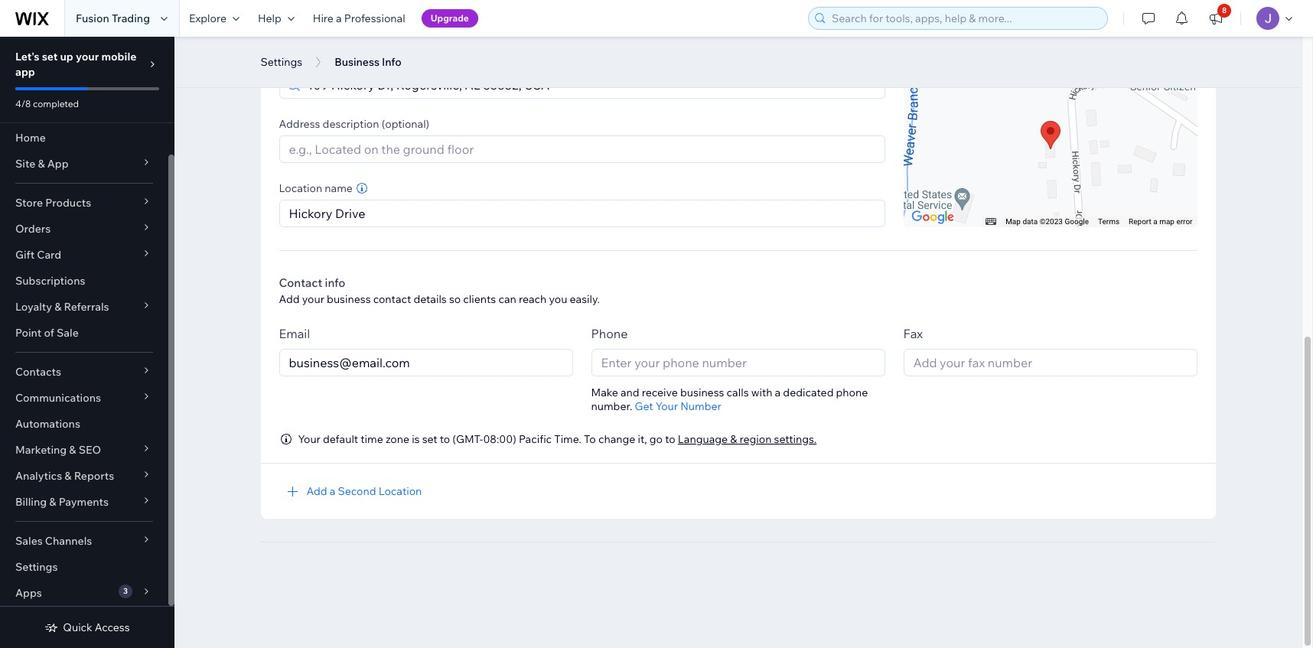 Task type: locate. For each thing, give the bounding box(es) containing it.
address
[[279, 53, 320, 67], [279, 117, 320, 131]]

1 horizontal spatial location
[[379, 484, 422, 498]]

your right 'up'
[[76, 50, 99, 64]]

set left 'up'
[[42, 50, 58, 64]]

address left description
[[279, 117, 320, 131]]

name
[[325, 181, 353, 195]]

second
[[338, 484, 376, 498]]

add left second
[[306, 484, 327, 498]]

description
[[323, 117, 379, 131]]

1 vertical spatial your
[[298, 432, 321, 446]]

location name
[[279, 181, 353, 195]]

card
[[37, 248, 61, 262]]

your inside let's set up your mobile app
[[76, 50, 99, 64]]

dedicated
[[783, 386, 834, 399]]

1 horizontal spatial business
[[680, 386, 724, 399]]

location right second
[[379, 484, 422, 498]]

gift
[[15, 248, 35, 262]]

a for add a second location
[[330, 484, 335, 498]]

1 vertical spatial settings
[[15, 560, 58, 574]]

your right get
[[656, 399, 678, 413]]

reach
[[519, 292, 547, 306]]

up
[[60, 50, 73, 64]]

a left map
[[1153, 217, 1157, 226]]

0 horizontal spatial to
[[440, 432, 450, 446]]

upgrade button
[[421, 9, 478, 28]]

marketing & seo button
[[0, 437, 168, 463]]

clients
[[463, 292, 496, 306]]

& right loyalty
[[54, 300, 61, 314]]

report a map error
[[1129, 217, 1193, 226]]

contacts button
[[0, 359, 168, 385]]

store
[[15, 196, 43, 210]]

location inside button
[[379, 484, 422, 498]]

to right go
[[665, 432, 675, 446]]

time.
[[554, 432, 581, 446]]

0 horizontal spatial your
[[298, 432, 321, 446]]

1 vertical spatial address
[[279, 117, 320, 131]]

store products button
[[0, 190, 168, 216]]

receive
[[642, 386, 678, 399]]

1 to from the left
[[440, 432, 450, 446]]

0 horizontal spatial settings
[[15, 560, 58, 574]]

add
[[279, 292, 300, 306], [306, 484, 327, 498]]

1 horizontal spatial settings
[[261, 55, 302, 69]]

home link
[[0, 125, 168, 151]]

access
[[95, 621, 130, 634]]

& right site
[[38, 157, 45, 171]]

& for reports
[[65, 469, 72, 483]]

to left "(gmt-"
[[440, 432, 450, 446]]

sales channels button
[[0, 528, 168, 554]]

1 horizontal spatial add
[[306, 484, 327, 498]]

quick
[[63, 621, 92, 634]]

phone
[[591, 326, 628, 341]]

store products
[[15, 196, 91, 210]]

0 vertical spatial address
[[279, 53, 320, 67]]

settings button
[[253, 51, 310, 73]]

terms
[[1098, 217, 1120, 226]]

google
[[1065, 217, 1089, 226]]

settings down sales
[[15, 560, 58, 574]]

your
[[76, 50, 99, 64], [302, 292, 324, 306]]

it,
[[638, 432, 647, 446]]

location
[[279, 181, 322, 195], [379, 484, 422, 498]]

settings down help button
[[261, 55, 302, 69]]

completed
[[33, 98, 79, 109]]

0 horizontal spatial your
[[76, 50, 99, 64]]

a left second
[[330, 484, 335, 498]]

contact
[[279, 276, 322, 290]]

fusion trading
[[76, 11, 150, 25]]

location left name
[[279, 181, 322, 195]]

1 vertical spatial set
[[422, 432, 437, 446]]

a right with
[[775, 386, 781, 399]]

0 horizontal spatial business
[[327, 292, 371, 306]]

add inside button
[[306, 484, 327, 498]]

business left calls
[[680, 386, 724, 399]]

1 vertical spatial business
[[680, 386, 724, 399]]

hire a professional link
[[304, 0, 414, 37]]

a right hire at the left
[[336, 11, 342, 25]]

contact
[[373, 292, 411, 306]]

Add your location name field
[[284, 201, 880, 227]]

settings inside settings button
[[261, 55, 302, 69]]

1 address from the top
[[279, 53, 320, 67]]

1 horizontal spatial to
[[665, 432, 675, 446]]

settings inside sidebar element
[[15, 560, 58, 574]]

so
[[449, 292, 461, 306]]

0 horizontal spatial set
[[42, 50, 58, 64]]

quick access
[[63, 621, 130, 634]]

language
[[678, 432, 728, 446]]

contacts
[[15, 365, 61, 379]]

settings for the settings link
[[15, 560, 58, 574]]

settings.
[[774, 432, 817, 446]]

address down help button
[[279, 53, 320, 67]]

1 vertical spatial your
[[302, 292, 324, 306]]

sidebar element
[[0, 37, 174, 648]]

1 horizontal spatial set
[[422, 432, 437, 446]]

0 vertical spatial add
[[279, 292, 300, 306]]

settings for settings button
[[261, 55, 302, 69]]

region
[[740, 432, 772, 446]]

your left default
[[298, 432, 321, 446]]

1 vertical spatial add
[[306, 484, 327, 498]]

business
[[334, 55, 379, 69]]

&
[[38, 157, 45, 171], [54, 300, 61, 314], [730, 432, 737, 446], [69, 443, 76, 457], [65, 469, 72, 483], [49, 495, 56, 509]]

business down info
[[327, 292, 371, 306]]

0 vertical spatial your
[[656, 399, 678, 413]]

orders
[[15, 222, 51, 236]]

Enter your phone number field
[[596, 350, 880, 376]]

analytics & reports button
[[0, 463, 168, 489]]

0 horizontal spatial location
[[279, 181, 322, 195]]

marketing
[[15, 443, 67, 457]]

set
[[42, 50, 58, 64], [422, 432, 437, 446]]

loyalty
[[15, 300, 52, 314]]

seo
[[79, 443, 101, 457]]

0 vertical spatial business
[[327, 292, 371, 306]]

a
[[336, 11, 342, 25], [1153, 217, 1157, 226], [775, 386, 781, 399], [330, 484, 335, 498]]

& left seo
[[69, 443, 76, 457]]

& right billing
[[49, 495, 56, 509]]

your
[[656, 399, 678, 413], [298, 432, 321, 446]]

products
[[45, 196, 91, 210]]

contact info add your business contact details so clients can reach you easily.
[[279, 276, 600, 306]]

& left reports
[[65, 469, 72, 483]]

number
[[680, 399, 721, 413]]

0 horizontal spatial add
[[279, 292, 300, 306]]

0 vertical spatial location
[[279, 181, 322, 195]]

2 address from the top
[[279, 117, 320, 131]]

business info
[[334, 55, 402, 69]]

a inside button
[[330, 484, 335, 498]]

business info button
[[327, 51, 409, 73]]

business inside contact info add your business contact details so clients can reach you easily.
[[327, 292, 371, 306]]

marketing & seo
[[15, 443, 101, 457]]

set right "is"
[[422, 432, 437, 446]]

orders button
[[0, 216, 168, 242]]

settings link
[[0, 554, 168, 580]]

1 horizontal spatial your
[[302, 292, 324, 306]]

your inside contact info add your business contact details so clients can reach you easily.
[[302, 292, 324, 306]]

0 vertical spatial settings
[[261, 55, 302, 69]]

add down contact
[[279, 292, 300, 306]]

gift card
[[15, 248, 61, 262]]

apps
[[15, 586, 42, 600]]

number.
[[591, 399, 632, 413]]

language & region settings. button
[[678, 432, 817, 446]]

with
[[751, 386, 772, 399]]

1 vertical spatial location
[[379, 484, 422, 498]]

0 vertical spatial set
[[42, 50, 58, 64]]

time
[[361, 432, 383, 446]]

0 vertical spatial your
[[76, 50, 99, 64]]

your down contact
[[302, 292, 324, 306]]



Task type: describe. For each thing, give the bounding box(es) containing it.
zone
[[386, 432, 409, 446]]

communications button
[[0, 385, 168, 411]]

point of sale
[[15, 326, 79, 340]]

1 horizontal spatial your
[[656, 399, 678, 413]]

info
[[325, 276, 345, 290]]

site
[[15, 157, 35, 171]]

app
[[47, 157, 69, 171]]

loyalty & referrals
[[15, 300, 109, 314]]

make
[[591, 386, 618, 399]]

loyalty & referrals button
[[0, 294, 168, 320]]

subscriptions link
[[0, 268, 168, 294]]

keyboard shortcuts image
[[985, 218, 996, 225]]

point of sale link
[[0, 320, 168, 346]]

you
[[549, 292, 567, 306]]

address for address description (optional)
[[279, 117, 320, 131]]

add a second location button
[[261, 464, 1215, 519]]

reports
[[74, 469, 114, 483]]

pacific
[[519, 432, 552, 446]]

& for app
[[38, 157, 45, 171]]

gift card button
[[0, 242, 168, 268]]

set inside let's set up your mobile app
[[42, 50, 58, 64]]

address for address
[[279, 53, 320, 67]]

google image
[[907, 207, 958, 227]]

& for referrals
[[54, 300, 61, 314]]

8
[[1222, 5, 1227, 15]]

change
[[598, 432, 635, 446]]

(optional)
[[382, 117, 429, 131]]

point
[[15, 326, 42, 340]]

hire a professional
[[313, 11, 405, 25]]

Add your fax number field
[[909, 350, 1192, 376]]

upgrade
[[431, 12, 469, 24]]

Search for your business address field
[[303, 72, 880, 98]]

site & app
[[15, 157, 69, 171]]

error
[[1176, 217, 1193, 226]]

automations
[[15, 417, 80, 431]]

get your number button
[[635, 399, 721, 413]]

phone
[[836, 386, 868, 399]]

can
[[498, 292, 516, 306]]

info
[[382, 55, 402, 69]]

4/8
[[15, 98, 31, 109]]

billing & payments button
[[0, 489, 168, 515]]

add a second location
[[306, 484, 422, 498]]

a for report a map error
[[1153, 217, 1157, 226]]

sales
[[15, 534, 43, 548]]

let's set up your mobile app
[[15, 50, 136, 79]]

a for hire a professional
[[336, 11, 342, 25]]

data
[[1023, 217, 1038, 226]]

home
[[15, 131, 46, 145]]

quick access button
[[45, 621, 130, 634]]

& for seo
[[69, 443, 76, 457]]

details
[[414, 292, 447, 306]]

easily.
[[570, 292, 600, 306]]

email
[[279, 326, 310, 341]]

your default time zone is set to (gmt-08:00) pacific time. to change it, go to language & region settings.
[[298, 432, 817, 446]]

and
[[621, 386, 639, 399]]

your for set
[[76, 50, 99, 64]]

a inside make and receive business calls with a dedicated phone number.
[[775, 386, 781, 399]]

fax
[[903, 326, 923, 341]]

report a map error link
[[1129, 217, 1193, 226]]

fusion
[[76, 11, 109, 25]]

let's
[[15, 50, 39, 64]]

referrals
[[64, 300, 109, 314]]

to
[[584, 432, 596, 446]]

billing
[[15, 495, 47, 509]]

sale
[[57, 326, 79, 340]]

©2023
[[1040, 217, 1063, 226]]

add inside contact info add your business contact details so clients can reach you easily.
[[279, 292, 300, 306]]

sales channels
[[15, 534, 92, 548]]

payments
[[59, 495, 109, 509]]

analytics
[[15, 469, 62, 483]]

08:00)
[[483, 432, 516, 446]]

map region
[[903, 71, 1197, 227]]

address description (optional)
[[279, 117, 429, 131]]

terms link
[[1098, 217, 1120, 226]]

explore
[[189, 11, 226, 25]]

subscriptions
[[15, 274, 85, 288]]

your for info
[[302, 292, 324, 306]]

Search for tools, apps, help & more... field
[[827, 8, 1103, 29]]

trading
[[112, 11, 150, 25]]

professional
[[344, 11, 405, 25]]

site & app button
[[0, 151, 168, 177]]

help button
[[249, 0, 304, 37]]

analytics & reports
[[15, 469, 114, 483]]

hire
[[313, 11, 334, 25]]

map
[[1159, 217, 1175, 226]]

e.g., Located on the ground floor field
[[284, 136, 880, 162]]

business inside make and receive business calls with a dedicated phone number.
[[680, 386, 724, 399]]

communications
[[15, 391, 101, 405]]

default
[[323, 432, 358, 446]]

& left region at the bottom right of the page
[[730, 432, 737, 446]]

go
[[649, 432, 663, 446]]

2 to from the left
[[665, 432, 675, 446]]

get
[[635, 399, 653, 413]]

Type your email address field
[[284, 350, 567, 376]]

map
[[1006, 217, 1021, 226]]

app
[[15, 65, 35, 79]]

& for payments
[[49, 495, 56, 509]]

channels
[[45, 534, 92, 548]]

get your number
[[635, 399, 721, 413]]

help
[[258, 11, 281, 25]]

of
[[44, 326, 54, 340]]

make and receive business calls with a dedicated phone number.
[[591, 386, 868, 413]]



